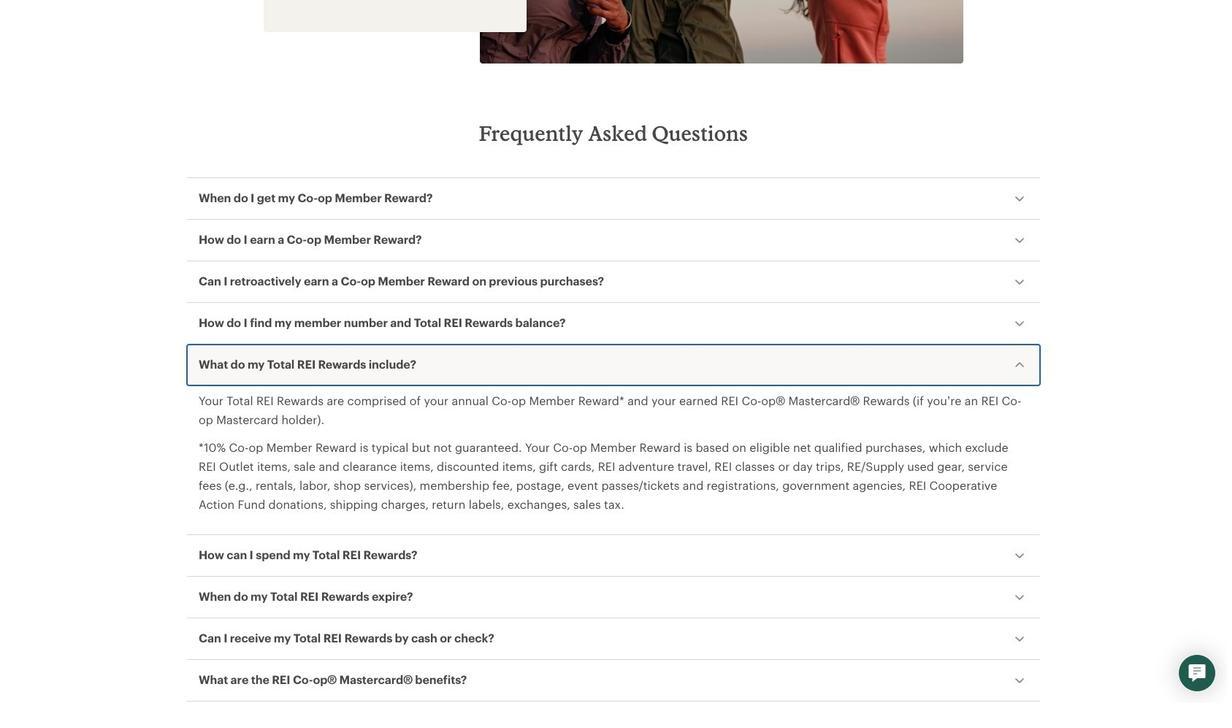 Task type: vqa. For each thing, say whether or not it's contained in the screenshot.
Live chat icon
yes



Task type: describe. For each thing, give the bounding box(es) containing it.
live chat image
[[1189, 665, 1206, 683]]



